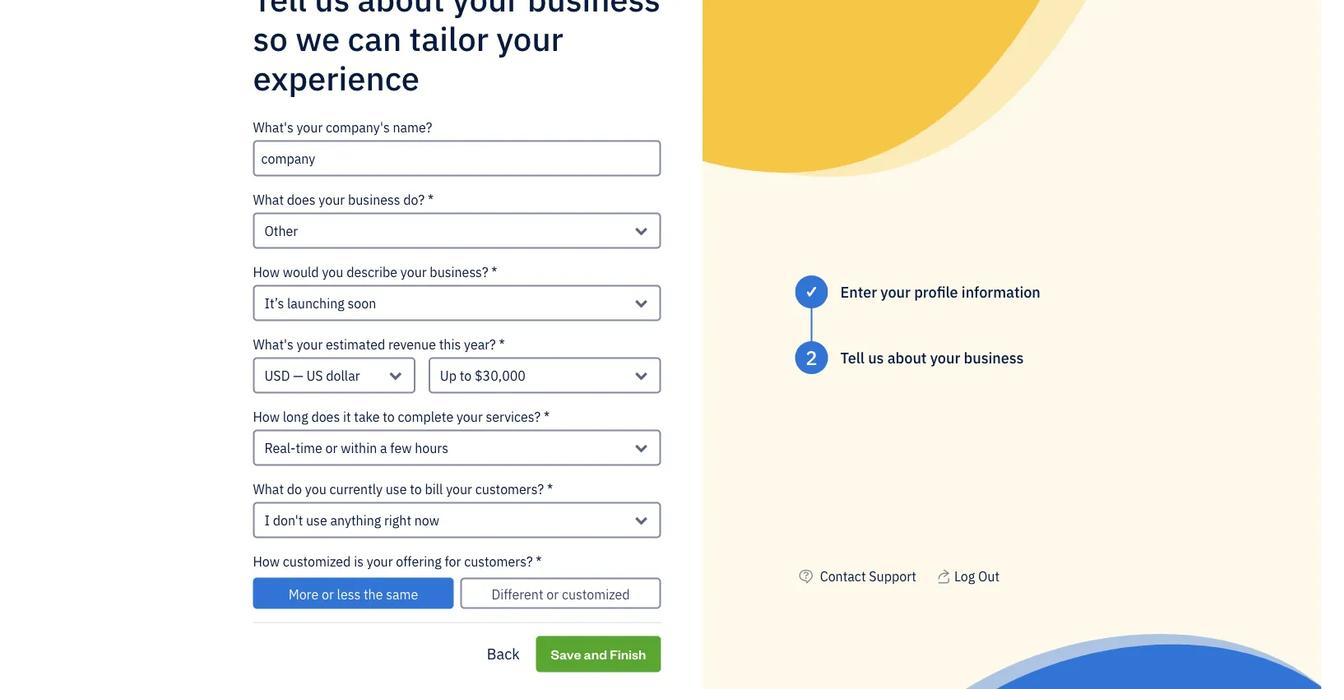 Task type: describe. For each thing, give the bounding box(es) containing it.
to for bill
[[410, 481, 422, 499]]

usd — us dollar
[[265, 368, 360, 385]]

what's your estimated revenue this year? *
[[253, 336, 505, 354]]

log
[[955, 568, 976, 585]]

what's your company's name?
[[253, 119, 432, 136]]

save
[[551, 646, 581, 664]]

usd
[[265, 368, 290, 385]]

what do you currently use to bill your customers? *
[[253, 481, 553, 499]]

take
[[354, 409, 380, 426]]

you for would
[[322, 264, 344, 281]]

can
[[348, 17, 402, 60]]

or inside field
[[326, 440, 338, 457]]

I don't use anything right now field
[[253, 503, 661, 539]]

you for do
[[305, 481, 327, 499]]

1 horizontal spatial customized
[[562, 586, 630, 604]]

use inside field
[[306, 513, 327, 530]]

right
[[384, 513, 412, 530]]

information
[[962, 282, 1041, 302]]

long
[[283, 409, 308, 426]]

business for tell us about your business
[[964, 348, 1024, 368]]

same
[[386, 586, 418, 604]]

Other field
[[253, 213, 661, 250]]

log out
[[955, 568, 1000, 585]]

a
[[380, 440, 387, 457]]

—
[[293, 368, 303, 385]]

profile
[[915, 282, 959, 302]]

this
[[439, 336, 461, 354]]

enter
[[841, 282, 877, 302]]

contact
[[820, 568, 866, 585]]

out
[[979, 568, 1000, 585]]

contact support link
[[820, 568, 917, 585]]

it
[[343, 409, 351, 426]]

and
[[584, 646, 607, 664]]

few
[[390, 440, 412, 457]]

business for tell us about your business so we can tailor your experience
[[528, 0, 661, 21]]

hours
[[415, 440, 449, 457]]

different
[[492, 586, 544, 604]]

up
[[440, 368, 457, 385]]

business?
[[430, 264, 489, 281]]

what for what do you currently use to bill your customers? *
[[253, 481, 284, 499]]

more or less the same
[[289, 586, 418, 604]]

1 vertical spatial does
[[311, 409, 340, 426]]

it's launching soon
[[265, 295, 376, 313]]

estimated
[[326, 336, 385, 354]]

real-
[[265, 440, 296, 457]]

what's for what's your company's name?
[[253, 119, 294, 136]]

experience
[[253, 57, 420, 100]]

anything
[[330, 513, 381, 530]]

to for complete
[[383, 409, 395, 426]]

enter your profile information
[[841, 282, 1041, 302]]

how long does it take to complete your services? *
[[253, 409, 550, 426]]

Up to $30,000 field
[[429, 358, 661, 394]]

to inside field
[[460, 368, 472, 385]]

tell us about your business so we can tailor your experience
[[253, 0, 661, 100]]

or for more
[[322, 586, 334, 604]]

soon
[[348, 295, 376, 313]]

what for what does your business do? *
[[253, 192, 284, 209]]

services?
[[486, 409, 541, 426]]

is
[[354, 554, 364, 571]]

about for tell us about your business so we can tailor your experience
[[358, 0, 445, 21]]

finish
[[610, 646, 647, 664]]

us for tell us about your business so we can tailor your experience
[[315, 0, 350, 21]]

Currency field
[[253, 358, 416, 394]]

us for tell us about your business
[[868, 348, 884, 368]]

it's
[[265, 295, 284, 313]]

1 vertical spatial customers?
[[464, 554, 533, 571]]

back button
[[474, 639, 533, 672]]

less
[[337, 586, 361, 604]]

name?
[[393, 119, 432, 136]]

tell for tell us about your business
[[841, 348, 865, 368]]

currently
[[330, 481, 383, 499]]

would
[[283, 264, 319, 281]]

other
[[265, 223, 298, 240]]

offering
[[396, 554, 442, 571]]



Task type: vqa. For each thing, say whether or not it's contained in the screenshot.
Projects,
no



Task type: locate. For each thing, give the bounding box(es) containing it.
customized up more
[[283, 554, 351, 571]]

or for different
[[547, 586, 559, 604]]

tailor
[[410, 17, 489, 60]]

contact support
[[820, 568, 917, 585]]

0 vertical spatial tell
[[253, 0, 307, 21]]

us right so
[[315, 0, 350, 21]]

1 horizontal spatial about
[[888, 348, 927, 368]]

0 vertical spatial about
[[358, 0, 445, 21]]

what's down the experience
[[253, 119, 294, 136]]

$30,000
[[475, 368, 526, 385]]

1 horizontal spatial tell
[[841, 348, 865, 368]]

save and finish
[[551, 646, 647, 664]]

use
[[386, 481, 407, 499], [306, 513, 327, 530]]

how
[[253, 264, 280, 281], [253, 409, 280, 426], [253, 554, 280, 571]]

customers? up i don't use anything right now field
[[476, 481, 544, 499]]

you
[[322, 264, 344, 281], [305, 481, 327, 499]]

us
[[307, 368, 323, 385]]

revenue
[[389, 336, 436, 354]]

dollar
[[326, 368, 360, 385]]

what up other
[[253, 192, 284, 209]]

about
[[358, 0, 445, 21], [888, 348, 927, 368]]

time
[[296, 440, 322, 457]]

0 vertical spatial how
[[253, 264, 280, 281]]

how customized is your offering for customers? *
[[253, 554, 542, 571]]

does
[[287, 192, 316, 209], [311, 409, 340, 426]]

Real-time or within a few hours field
[[253, 431, 661, 467]]

0 vertical spatial what
[[253, 192, 284, 209]]

more
[[289, 586, 319, 604]]

us inside tell us about your business so we can tailor your experience
[[315, 0, 350, 21]]

0 vertical spatial customized
[[283, 554, 351, 571]]

or right different
[[547, 586, 559, 604]]

1 vertical spatial how
[[253, 409, 280, 426]]

you right would
[[322, 264, 344, 281]]

3 how from the top
[[253, 554, 280, 571]]

1 what's from the top
[[253, 119, 294, 136]]

does up other
[[287, 192, 316, 209]]

how up it's
[[253, 264, 280, 281]]

about inside tell us about your business so we can tailor your experience
[[358, 0, 445, 21]]

support
[[869, 568, 917, 585]]

describe
[[347, 264, 398, 281]]

1 vertical spatial us
[[868, 348, 884, 368]]

customized
[[283, 554, 351, 571], [562, 586, 630, 604]]

tell for tell us about your business so we can tailor your experience
[[253, 0, 307, 21]]

don't
[[273, 513, 303, 530]]

business inside tell us about your business so we can tailor your experience
[[528, 0, 661, 21]]

1 horizontal spatial to
[[410, 481, 422, 499]]

to right take
[[383, 409, 395, 426]]

2 vertical spatial to
[[410, 481, 422, 499]]

we
[[296, 17, 340, 60]]

tell
[[253, 0, 307, 21], [841, 348, 865, 368]]

complete
[[398, 409, 454, 426]]

real-time or within a few hours
[[265, 440, 449, 457]]

logout image
[[936, 567, 952, 586]]

0 horizontal spatial tell
[[253, 0, 307, 21]]

within
[[341, 440, 377, 457]]

0 horizontal spatial us
[[315, 0, 350, 21]]

what does your business do? *
[[253, 192, 434, 209]]

company's
[[326, 119, 390, 136]]

2 vertical spatial how
[[253, 554, 280, 571]]

1 vertical spatial what
[[253, 481, 284, 499]]

year?
[[464, 336, 496, 354]]

different or customized
[[492, 586, 630, 604]]

1 horizontal spatial us
[[868, 348, 884, 368]]

how down 'i'
[[253, 554, 280, 571]]

0 vertical spatial does
[[287, 192, 316, 209]]

customers?
[[476, 481, 544, 499], [464, 554, 533, 571]]

*
[[428, 192, 434, 209], [492, 264, 498, 281], [499, 336, 505, 354], [544, 409, 550, 426], [547, 481, 553, 499], [536, 554, 542, 571]]

1 vertical spatial customized
[[562, 586, 630, 604]]

1 vertical spatial what's
[[253, 336, 294, 354]]

now
[[415, 513, 440, 530]]

log out button
[[936, 567, 1000, 586]]

how left long in the left of the page
[[253, 409, 280, 426]]

to right up
[[460, 368, 472, 385]]

1 how from the top
[[253, 264, 280, 281]]

tell inside tell us about your business so we can tailor your experience
[[253, 0, 307, 21]]

us
[[315, 0, 350, 21], [868, 348, 884, 368]]

2 what from the top
[[253, 481, 284, 499]]

for
[[445, 554, 461, 571]]

0 vertical spatial you
[[322, 264, 344, 281]]

you right do
[[305, 481, 327, 499]]

or
[[326, 440, 338, 457], [322, 586, 334, 604], [547, 586, 559, 604]]

2 how from the top
[[253, 409, 280, 426]]

do
[[287, 481, 302, 499]]

2 what's from the top
[[253, 336, 294, 354]]

0 horizontal spatial to
[[383, 409, 395, 426]]

i don't use anything right now
[[265, 513, 440, 530]]

0 vertical spatial use
[[386, 481, 407, 499]]

None text field
[[253, 141, 661, 177]]

i
[[265, 513, 270, 530]]

0 vertical spatial us
[[315, 0, 350, 21]]

1 vertical spatial you
[[305, 481, 327, 499]]

support image
[[796, 567, 817, 586]]

what's up usd
[[253, 336, 294, 354]]

to
[[460, 368, 472, 385], [383, 409, 395, 426], [410, 481, 422, 499]]

2 vertical spatial business
[[964, 348, 1024, 368]]

business
[[528, 0, 661, 21], [348, 192, 400, 209], [964, 348, 1024, 368]]

us down enter
[[868, 348, 884, 368]]

how for how long does it take to complete your services? *
[[253, 409, 280, 426]]

0 vertical spatial to
[[460, 368, 472, 385]]

use right don't
[[306, 513, 327, 530]]

1 vertical spatial tell
[[841, 348, 865, 368]]

customers? up different
[[464, 554, 533, 571]]

tell us about your business
[[841, 348, 1024, 368]]

0 vertical spatial customers?
[[476, 481, 544, 499]]

or left "less"
[[322, 586, 334, 604]]

how would you describe your business? *
[[253, 264, 498, 281]]

1 horizontal spatial use
[[386, 481, 407, 499]]

how for how customized is your offering for customers? *
[[253, 554, 280, 571]]

to left bill
[[410, 481, 422, 499]]

0 vertical spatial business
[[528, 0, 661, 21]]

1 vertical spatial about
[[888, 348, 927, 368]]

1 horizontal spatial business
[[528, 0, 661, 21]]

customized up and at the bottom of page
[[562, 586, 630, 604]]

2 horizontal spatial business
[[964, 348, 1024, 368]]

1 vertical spatial use
[[306, 513, 327, 530]]

It's launching soon field
[[253, 286, 661, 322]]

save and finish button
[[536, 637, 661, 673]]

0 horizontal spatial about
[[358, 0, 445, 21]]

or right time
[[326, 440, 338, 457]]

how for how would you describe your business? *
[[253, 264, 280, 281]]

use up right
[[386, 481, 407, 499]]

1 vertical spatial business
[[348, 192, 400, 209]]

do?
[[404, 192, 425, 209]]

back
[[487, 645, 520, 665]]

does left it on the bottom left
[[311, 409, 340, 426]]

launching
[[287, 295, 345, 313]]

1 vertical spatial to
[[383, 409, 395, 426]]

bill
[[425, 481, 443, 499]]

what
[[253, 192, 284, 209], [253, 481, 284, 499]]

the
[[364, 586, 383, 604]]

2 horizontal spatial to
[[460, 368, 472, 385]]

0 horizontal spatial business
[[348, 192, 400, 209]]

so
[[253, 17, 288, 60]]

0 horizontal spatial use
[[306, 513, 327, 530]]

what left do
[[253, 481, 284, 499]]

what's for what's your estimated revenue this year? *
[[253, 336, 294, 354]]

1 what from the top
[[253, 192, 284, 209]]

your
[[453, 0, 520, 21], [497, 17, 564, 60], [297, 119, 323, 136], [319, 192, 345, 209], [401, 264, 427, 281], [881, 282, 911, 302], [297, 336, 323, 354], [931, 348, 961, 368], [457, 409, 483, 426], [446, 481, 472, 499], [367, 554, 393, 571]]

up to $30,000
[[440, 368, 526, 385]]

0 horizontal spatial customized
[[283, 554, 351, 571]]

0 vertical spatial what's
[[253, 119, 294, 136]]

what's
[[253, 119, 294, 136], [253, 336, 294, 354]]

about for tell us about your business
[[888, 348, 927, 368]]



